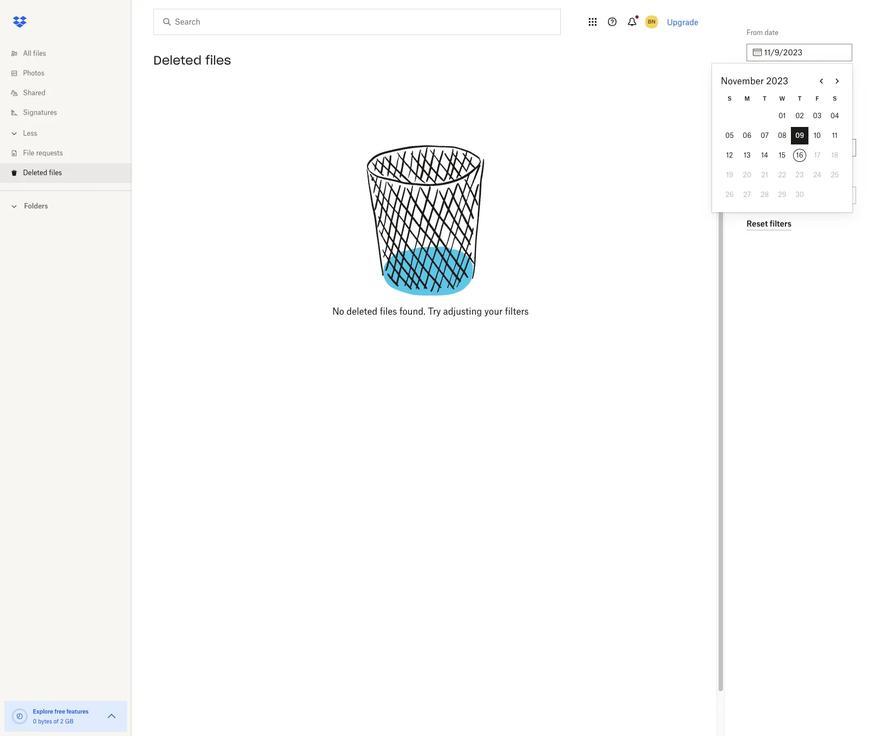 Task type: describe. For each thing, give the bounding box(es) containing it.
2 horizontal spatial deleted
[[747, 124, 771, 132]]

22 button
[[774, 167, 791, 184]]

date for from date
[[765, 28, 779, 37]]

14
[[761, 151, 768, 159]]

f
[[816, 95, 819, 102]]

03
[[813, 112, 822, 120]]

found.
[[400, 306, 426, 317]]

11 button
[[826, 127, 844, 145]]

0 vertical spatial deleted
[[153, 53, 202, 68]]

deleted files link
[[9, 163, 131, 183]]

15 button
[[774, 147, 791, 164]]

shared link
[[9, 83, 131, 103]]

photos link
[[9, 64, 131, 83]]

24 button
[[809, 167, 826, 184]]

27 button
[[739, 186, 756, 204]]

deleted
[[347, 306, 378, 317]]

28
[[761, 191, 769, 199]]

28 button
[[756, 186, 774, 204]]

photos
[[23, 69, 44, 77]]

explore
[[33, 709, 53, 716]]

23 button
[[791, 167, 809, 184]]

2 t from the left
[[798, 95, 802, 102]]

07
[[761, 131, 769, 140]]

bytes
[[38, 719, 52, 725]]

november 2023
[[721, 76, 789, 87]]

adjusting
[[443, 306, 482, 317]]

deleted inside list item
[[23, 169, 47, 177]]

16 button
[[791, 147, 809, 164]]

folder
[[755, 171, 773, 180]]

quota usage element
[[11, 708, 28, 726]]

15
[[779, 151, 786, 159]]

w
[[779, 95, 785, 102]]

12
[[726, 151, 733, 159]]

in folder
[[747, 171, 773, 180]]

17
[[814, 151, 821, 159]]

date for to date
[[756, 76, 770, 84]]

18
[[832, 151, 838, 159]]

free
[[55, 709, 65, 716]]

deleted by
[[747, 124, 780, 132]]

08
[[778, 131, 787, 140]]

0
[[33, 719, 37, 725]]

from
[[747, 28, 763, 37]]

13
[[744, 151, 751, 159]]

signatures link
[[9, 103, 131, 123]]

from date
[[747, 28, 779, 37]]

deleted files list item
[[0, 163, 131, 183]]

files inside list item
[[49, 169, 62, 177]]

23
[[796, 171, 804, 179]]

03 button
[[809, 107, 826, 125]]

From date text field
[[764, 47, 846, 59]]

list containing all files
[[0, 37, 131, 191]]

m
[[745, 95, 750, 102]]

of
[[54, 719, 59, 725]]

explore free features 0 bytes of 2 gb
[[33, 709, 89, 725]]

02
[[796, 112, 804, 120]]

file requests
[[23, 149, 63, 157]]

25 button
[[826, 167, 844, 184]]

08 button
[[774, 127, 791, 145]]

no deleted files found. try adjusting your filters
[[332, 306, 529, 317]]

04
[[831, 112, 839, 120]]



Task type: locate. For each thing, give the bounding box(es) containing it.
12 button
[[721, 147, 739, 164]]

no
[[332, 306, 344, 317]]

18 button
[[826, 147, 844, 164]]

29 button
[[774, 186, 791, 204]]

0 horizontal spatial t
[[763, 95, 767, 102]]

date right from
[[765, 28, 779, 37]]

signatures
[[23, 108, 57, 117]]

1 s from the left
[[728, 95, 732, 102]]

2
[[60, 719, 64, 725]]

s
[[728, 95, 732, 102], [833, 95, 837, 102]]

09
[[796, 131, 804, 140]]

1 horizontal spatial deleted
[[153, 53, 202, 68]]

your
[[485, 306, 503, 317]]

all files
[[23, 49, 46, 58]]

to
[[747, 76, 754, 84]]

09 button
[[791, 127, 809, 145]]

24
[[813, 171, 822, 179]]

19 button
[[721, 167, 739, 184]]

by
[[773, 124, 780, 132]]

30 button
[[791, 186, 809, 204]]

s left m
[[728, 95, 732, 102]]

05
[[726, 131, 734, 140]]

all
[[23, 49, 31, 58]]

all files link
[[9, 44, 131, 64]]

requests
[[36, 149, 63, 157]]

upgrade
[[667, 17, 699, 27]]

20 button
[[739, 167, 756, 184]]

deleted
[[153, 53, 202, 68], [747, 124, 771, 132], [23, 169, 47, 177]]

november
[[721, 76, 764, 87]]

1 vertical spatial deleted
[[747, 124, 771, 132]]

folders button
[[0, 198, 131, 214]]

s up 04
[[833, 95, 837, 102]]

gb
[[65, 719, 74, 725]]

1 vertical spatial date
[[756, 76, 770, 84]]

04 button
[[826, 107, 844, 125]]

t up the 02
[[798, 95, 802, 102]]

07 button
[[756, 127, 774, 145]]

in
[[747, 171, 753, 180]]

21 button
[[756, 167, 774, 184]]

19
[[726, 171, 733, 179]]

02 button
[[791, 107, 809, 125]]

20
[[743, 171, 752, 179]]

file requests link
[[9, 144, 131, 163]]

1 vertical spatial deleted files
[[23, 169, 62, 177]]

0 horizontal spatial deleted files
[[23, 169, 62, 177]]

2 s from the left
[[833, 95, 837, 102]]

upgrade link
[[667, 17, 699, 27]]

06
[[743, 131, 752, 140]]

05 button
[[721, 127, 739, 145]]

file
[[23, 149, 34, 157]]

date
[[765, 28, 779, 37], [756, 76, 770, 84]]

date right to
[[756, 76, 770, 84]]

1 t from the left
[[763, 95, 767, 102]]

14 button
[[756, 147, 774, 164]]

deleted files
[[153, 53, 231, 68], [23, 169, 62, 177]]

try
[[428, 306, 441, 317]]

1 horizontal spatial deleted files
[[153, 53, 231, 68]]

10 button
[[809, 127, 826, 145]]

22
[[778, 171, 786, 179]]

10
[[814, 131, 821, 140]]

2023
[[766, 76, 789, 87]]

shared
[[23, 89, 45, 97]]

01 button
[[774, 107, 791, 125]]

1 horizontal spatial s
[[833, 95, 837, 102]]

deleted files inside list item
[[23, 169, 62, 177]]

dropbox image
[[9, 11, 31, 33]]

1 horizontal spatial t
[[798, 95, 802, 102]]

13 button
[[739, 147, 756, 164]]

0 vertical spatial deleted files
[[153, 53, 231, 68]]

30
[[796, 191, 804, 199]]

t left w
[[763, 95, 767, 102]]

26
[[726, 191, 734, 199]]

0 vertical spatial date
[[765, 28, 779, 37]]

16
[[796, 151, 803, 159]]

less
[[23, 129, 37, 138]]

11
[[832, 131, 838, 140]]

filters
[[505, 306, 529, 317]]

17 button
[[809, 147, 826, 164]]

25
[[831, 171, 839, 179]]

21
[[761, 171, 768, 179]]

2 vertical spatial deleted
[[23, 169, 47, 177]]

list
[[0, 37, 131, 191]]

t
[[763, 95, 767, 102], [798, 95, 802, 102]]

To date text field
[[764, 94, 846, 106]]

to date
[[747, 76, 770, 84]]

26 button
[[721, 186, 739, 204]]

0 horizontal spatial deleted
[[23, 169, 47, 177]]

less image
[[9, 128, 20, 139]]

01
[[779, 112, 786, 120]]

27
[[744, 191, 751, 199]]

29
[[778, 191, 787, 199]]

0 horizontal spatial s
[[728, 95, 732, 102]]

features
[[67, 709, 89, 716]]



Task type: vqa. For each thing, say whether or not it's contained in the screenshot.
the 04 button
yes



